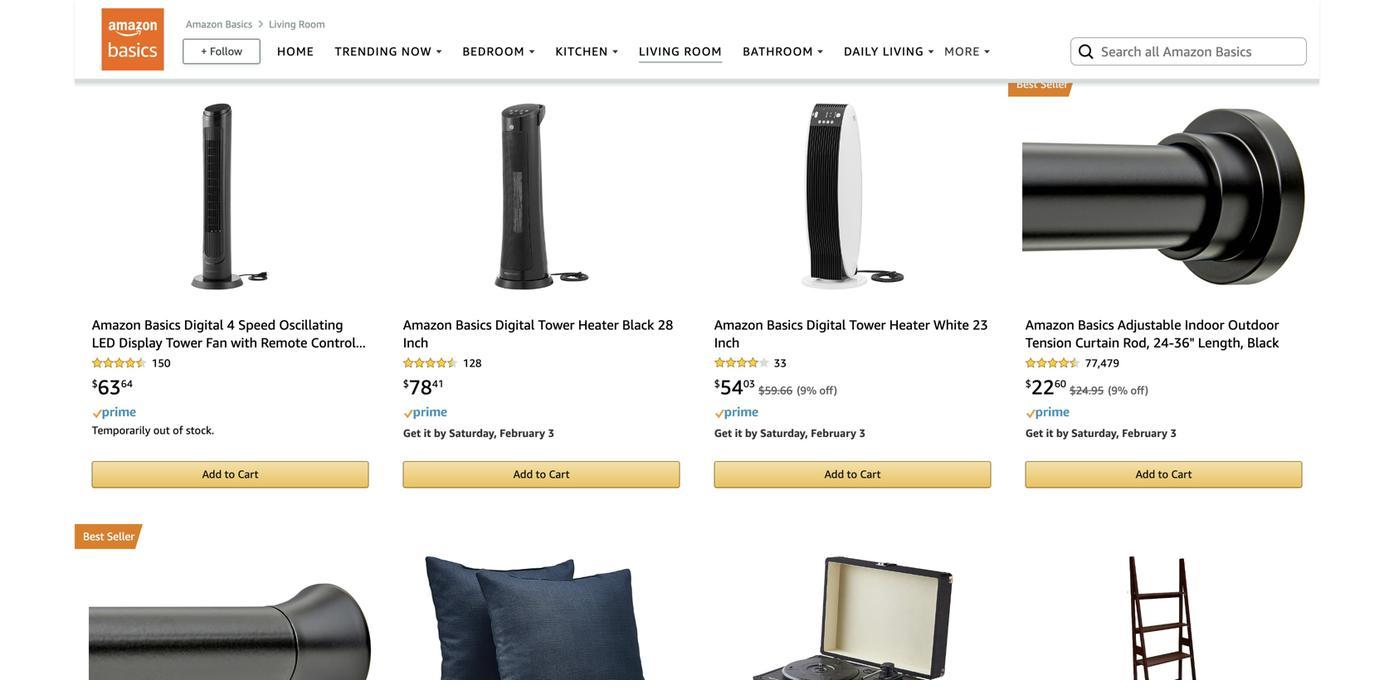 Task type: vqa. For each thing, say whether or not it's contained in the screenshot.
4% link
no



Task type: describe. For each thing, give the bounding box(es) containing it.
by for 78
[[434, 427, 446, 440]]

3 for 22
[[1171, 427, 1177, 440]]

150
[[152, 357, 171, 370]]

best for the best seller link corresponding to "amazon basics adjustable indoor outdoor tension curtain rod, 24-36" length, black" image
[[1017, 77, 1038, 90]]

3 for 54
[[860, 427, 866, 440]]

33
[[774, 357, 787, 370]]

. for 22
[[1089, 384, 1092, 397]]

seller for the best seller link related to amazon basics shower curtain tension rod, adjustable length, 42-73", black "image"
[[107, 531, 135, 543]]

95
[[1092, 384, 1104, 397]]

best for the best seller link related to amazon basics shower curtain tension rod, adjustable length, 42-73", black "image"
[[83, 531, 104, 543]]

60
[[1055, 378, 1067, 390]]

amazon basics link
[[186, 18, 253, 30]]

amazon
[[186, 18, 223, 30]]

+ follow
[[201, 45, 242, 57]]

living
[[269, 18, 296, 30]]

$ 22 60 $ 24 . 95 ( 9% off )
[[1026, 375, 1149, 399]]

( for 22
[[1109, 384, 1112, 397]]

77,479
[[1086, 357, 1120, 370]]

41
[[432, 378, 444, 390]]

get for 54
[[715, 427, 732, 440]]

$ for 22
[[1026, 378, 1032, 390]]

( for 54
[[797, 384, 801, 397]]

get it by saturday, february 3 for 54
[[715, 427, 866, 440]]

78
[[409, 375, 432, 399]]

+
[[201, 45, 207, 57]]

saturday, for 78
[[449, 427, 497, 440]]

66
[[780, 384, 793, 397]]

temporarily out of stock.
[[92, 424, 214, 437]]

search image
[[1077, 41, 1097, 61]]

amazon basics 2-pack decorative throw pillows - 18" square, navy blue linen style image
[[425, 557, 659, 681]]

$ for 78
[[403, 378, 409, 390]]

basics
[[225, 18, 253, 30]]

$ 54 03 $ 59 . 66 ( 9% off )
[[715, 375, 838, 399]]

stock.
[[186, 424, 214, 437]]

) for 22
[[1146, 384, 1149, 397]]

amazon basics modern 5-tier ladder bookshelf organizer, solid rubberwood frame, espresso finish, 14 d x 24.8 w x 70.1 h in image
[[1128, 557, 1201, 681]]

$ right 03
[[759, 384, 765, 397]]

Search all Amazon Basics search field
[[1102, 37, 1280, 65]]

temporarily
[[92, 424, 151, 437]]

$ for 54
[[715, 378, 720, 390]]

amazon basics logo image
[[102, 8, 164, 71]]

amazon basics turntable record player with built-in speakers and bluetooth, suitcase, black image
[[753, 557, 954, 681]]

03
[[744, 378, 755, 390]]

seller for the best seller link corresponding to "amazon basics adjustable indoor outdoor tension curtain rod, 24-36" length, black" image
[[1041, 77, 1069, 90]]

amazon basics digital 4 speed oscillating led display tower fan with remote control and timer, 40 inch, black image
[[191, 104, 270, 290]]

saturday, for 22
[[1072, 427, 1120, 440]]

) for 54
[[834, 384, 838, 397]]

24
[[1076, 384, 1089, 397]]

3 for 78
[[548, 427, 555, 440]]

get for 78
[[403, 427, 421, 440]]

it for 22
[[1046, 427, 1054, 440]]

it for 78
[[424, 427, 431, 440]]



Task type: locate. For each thing, give the bounding box(es) containing it.
2 by from the left
[[745, 427, 758, 440]]

room
[[299, 18, 325, 30]]

best seller link
[[1009, 72, 1320, 97], [75, 525, 386, 550]]

by
[[434, 427, 446, 440], [745, 427, 758, 440], [1057, 427, 1069, 440]]

1 saturday, from the left
[[449, 427, 497, 440]]

0 horizontal spatial get
[[403, 427, 421, 440]]

february for 22
[[1123, 427, 1168, 440]]

3
[[548, 427, 555, 440], [860, 427, 866, 440], [1171, 427, 1177, 440]]

0 horizontal spatial by
[[434, 427, 446, 440]]

( inside $ 54 03 $ 59 . 66 ( 9% off )
[[797, 384, 801, 397]]

1 horizontal spatial 9%
[[1112, 384, 1128, 397]]

0 horizontal spatial best
[[83, 531, 104, 543]]

1 . from the left
[[778, 384, 780, 397]]

1 horizontal spatial off
[[1131, 384, 1146, 397]]

$ left 03
[[715, 378, 720, 390]]

0 horizontal spatial get it by saturday, february 3
[[403, 427, 555, 440]]

amazon basics
[[186, 18, 253, 30]]

it
[[424, 427, 431, 440], [735, 427, 743, 440], [1046, 427, 1054, 440]]

0 vertical spatial best seller link
[[1009, 72, 1320, 97]]

1 horizontal spatial get it by saturday, february 3
[[715, 427, 866, 440]]

saturday,
[[449, 427, 497, 440], [761, 427, 808, 440], [1072, 427, 1120, 440]]

1 horizontal spatial best
[[1017, 77, 1038, 90]]

it down 54
[[735, 427, 743, 440]]

$ left 64
[[92, 378, 98, 390]]

54
[[720, 375, 744, 399]]

$ inside '$ 63 64'
[[92, 378, 98, 390]]

off inside $ 54 03 $ 59 . 66 ( 9% off )
[[820, 384, 834, 397]]

9% inside $ 54 03 $ 59 . 66 ( 9% off )
[[801, 384, 817, 397]]

off
[[820, 384, 834, 397], [1131, 384, 1146, 397]]

( inside the $ 22 60 $ 24 . 95 ( 9% off )
[[1109, 384, 1112, 397]]

1 horizontal spatial get
[[715, 427, 732, 440]]

amazon basics adjustable indoor outdoor tension curtain rod, 24-36" length, black image
[[1023, 108, 1306, 286]]

1 vertical spatial best seller link
[[75, 525, 386, 550]]

0 horizontal spatial .
[[778, 384, 780, 397]]

1 ( from the left
[[797, 384, 801, 397]]

1 horizontal spatial it
[[735, 427, 743, 440]]

get it by saturday, february 3 for 78
[[403, 427, 555, 440]]

1 it from the left
[[424, 427, 431, 440]]

+ follow button
[[184, 40, 259, 63]]

.
[[778, 384, 780, 397], [1089, 384, 1092, 397]]

1 vertical spatial seller
[[107, 531, 135, 543]]

0 horizontal spatial best seller link
[[75, 525, 386, 550]]

amazon basics digital tower heater black 28 inch image
[[494, 104, 589, 290]]

of
[[173, 424, 183, 437]]

2 ) from the left
[[1146, 384, 1149, 397]]

get
[[403, 427, 421, 440], [715, 427, 732, 440], [1026, 427, 1044, 440]]

3 by from the left
[[1057, 427, 1069, 440]]

0 vertical spatial seller
[[1041, 77, 1069, 90]]

1 off from the left
[[820, 384, 834, 397]]

2 february from the left
[[811, 427, 857, 440]]

59
[[765, 384, 778, 397]]

2 horizontal spatial february
[[1123, 427, 1168, 440]]

best
[[1017, 77, 1038, 90], [83, 531, 104, 543]]

amazon basics digital tower heater white 23 inch image
[[801, 104, 905, 290]]

february for 78
[[500, 427, 545, 440]]

)
[[834, 384, 838, 397], [1146, 384, 1149, 397]]

$ left 60
[[1026, 378, 1032, 390]]

get it by saturday, february 3 for 22
[[1026, 427, 1177, 440]]

1 get from the left
[[403, 427, 421, 440]]

1 vertical spatial best seller
[[83, 531, 135, 543]]

. inside the $ 22 60 $ 24 . 95 ( 9% off )
[[1089, 384, 1092, 397]]

off for 22
[[1131, 384, 1146, 397]]

saturday, down the 66
[[761, 427, 808, 440]]

1 horizontal spatial (
[[1109, 384, 1112, 397]]

february
[[500, 427, 545, 440], [811, 427, 857, 440], [1123, 427, 1168, 440]]

saturday, down 95
[[1072, 427, 1120, 440]]

0 horizontal spatial (
[[797, 384, 801, 397]]

2 it from the left
[[735, 427, 743, 440]]

0 horizontal spatial saturday,
[[449, 427, 497, 440]]

9% for 54
[[801, 384, 817, 397]]

february for 54
[[811, 427, 857, 440]]

) right the 66
[[834, 384, 838, 397]]

2 9% from the left
[[1112, 384, 1128, 397]]

saturday, for 54
[[761, 427, 808, 440]]

get it by saturday, february 3 down the 66
[[715, 427, 866, 440]]

seller
[[1041, 77, 1069, 90], [107, 531, 135, 543]]

. for 54
[[778, 384, 780, 397]]

$
[[92, 378, 98, 390], [403, 378, 409, 390], [715, 378, 720, 390], [1026, 378, 1032, 390], [759, 384, 765, 397], [1070, 384, 1076, 397]]

get it by saturday, february 3 down 95
[[1026, 427, 1177, 440]]

get it by saturday, february 3 down 41
[[403, 427, 555, 440]]

1 get it by saturday, february 3 from the left
[[403, 427, 555, 440]]

9% right the 66
[[801, 384, 817, 397]]

0 horizontal spatial it
[[424, 427, 431, 440]]

0 vertical spatial best
[[1017, 77, 1038, 90]]

0 horizontal spatial 3
[[548, 427, 555, 440]]

best seller link for "amazon basics adjustable indoor outdoor tension curtain rod, 24-36" length, black" image
[[1009, 72, 1320, 97]]

9% right 95
[[1112, 384, 1128, 397]]

1 ) from the left
[[834, 384, 838, 397]]

it down $ 78 41
[[424, 427, 431, 440]]

) inside the $ 22 60 $ 24 . 95 ( 9% off )
[[1146, 384, 1149, 397]]

it down 22
[[1046, 427, 1054, 440]]

22
[[1032, 375, 1055, 399]]

1 by from the left
[[434, 427, 446, 440]]

) right 95
[[1146, 384, 1149, 397]]

2 horizontal spatial get
[[1026, 427, 1044, 440]]

2 horizontal spatial it
[[1046, 427, 1054, 440]]

get down 78 at the bottom left
[[403, 427, 421, 440]]

2 horizontal spatial by
[[1057, 427, 1069, 440]]

1 horizontal spatial .
[[1089, 384, 1092, 397]]

1 vertical spatial best
[[83, 531, 104, 543]]

best seller link for amazon basics shower curtain tension rod, adjustable length, 42-73", black "image"
[[75, 525, 386, 550]]

1 horizontal spatial )
[[1146, 384, 1149, 397]]

2 horizontal spatial get it by saturday, february 3
[[1026, 427, 1177, 440]]

$ 63 64
[[92, 375, 133, 399]]

0 horizontal spatial )
[[834, 384, 838, 397]]

0 horizontal spatial 9%
[[801, 384, 817, 397]]

63
[[98, 375, 121, 399]]

1 horizontal spatial by
[[745, 427, 758, 440]]

9%
[[801, 384, 817, 397], [1112, 384, 1128, 397]]

0 horizontal spatial off
[[820, 384, 834, 397]]

$ inside $ 78 41
[[403, 378, 409, 390]]

get down 22
[[1026, 427, 1044, 440]]

3 3 from the left
[[1171, 427, 1177, 440]]

1 9% from the left
[[801, 384, 817, 397]]

$ right 60
[[1070, 384, 1076, 397]]

by for 54
[[745, 427, 758, 440]]

saturday, down 128
[[449, 427, 497, 440]]

by down $ 78 41
[[434, 427, 446, 440]]

$ for 63
[[92, 378, 98, 390]]

best seller
[[1017, 77, 1069, 90], [83, 531, 135, 543]]

1 horizontal spatial best seller link
[[1009, 72, 1320, 97]]

3 get it by saturday, february 3 from the left
[[1026, 427, 1177, 440]]

. down 77,479
[[1089, 384, 1092, 397]]

by for 22
[[1057, 427, 1069, 440]]

best seller for the best seller link corresponding to "amazon basics adjustable indoor outdoor tension curtain rod, 24-36" length, black" image
[[1017, 77, 1069, 90]]

128
[[463, 357, 482, 370]]

2 ( from the left
[[1109, 384, 1112, 397]]

64
[[121, 378, 133, 390]]

3 it from the left
[[1046, 427, 1054, 440]]

1 horizontal spatial best seller
[[1017, 77, 1069, 90]]

follow
[[210, 45, 242, 57]]

2 get it by saturday, february 3 from the left
[[715, 427, 866, 440]]

0 horizontal spatial february
[[500, 427, 545, 440]]

it for 54
[[735, 427, 743, 440]]

2 horizontal spatial 3
[[1171, 427, 1177, 440]]

2 off from the left
[[1131, 384, 1146, 397]]

by down 60
[[1057, 427, 1069, 440]]

get for 22
[[1026, 427, 1044, 440]]

2 saturday, from the left
[[761, 427, 808, 440]]

off for 54
[[820, 384, 834, 397]]

1 february from the left
[[500, 427, 545, 440]]

( right the 66
[[797, 384, 801, 397]]

0 horizontal spatial seller
[[107, 531, 135, 543]]

1 horizontal spatial saturday,
[[761, 427, 808, 440]]

amazon basics shower curtain tension rod, adjustable length, 42-73", black image
[[89, 583, 372, 681]]

9% inside the $ 22 60 $ 24 . 95 ( 9% off )
[[1112, 384, 1128, 397]]

9% for 22
[[1112, 384, 1128, 397]]

2 get from the left
[[715, 427, 732, 440]]

$ 78 41
[[403, 375, 444, 399]]

2 3 from the left
[[860, 427, 866, 440]]

off right the 66
[[820, 384, 834, 397]]

. inside $ 54 03 $ 59 . 66 ( 9% off )
[[778, 384, 780, 397]]

$ left 41
[[403, 378, 409, 390]]

off right 95
[[1131, 384, 1146, 397]]

by down 03
[[745, 427, 758, 440]]

0 vertical spatial best seller
[[1017, 77, 1069, 90]]

) inside $ 54 03 $ 59 . 66 ( 9% off )
[[834, 384, 838, 397]]

get it by saturday, february 3
[[403, 427, 555, 440], [715, 427, 866, 440], [1026, 427, 1177, 440]]

( right 95
[[1109, 384, 1112, 397]]

1 horizontal spatial seller
[[1041, 77, 1069, 90]]

1 3 from the left
[[548, 427, 555, 440]]

1 horizontal spatial february
[[811, 427, 857, 440]]

1 horizontal spatial 3
[[860, 427, 866, 440]]

3 february from the left
[[1123, 427, 1168, 440]]

best seller for the best seller link related to amazon basics shower curtain tension rod, adjustable length, 42-73", black "image"
[[83, 531, 135, 543]]

off inside the $ 22 60 $ 24 . 95 ( 9% off )
[[1131, 384, 1146, 397]]

2 . from the left
[[1089, 384, 1092, 397]]

get down 54
[[715, 427, 732, 440]]

0 horizontal spatial best seller
[[83, 531, 135, 543]]

out
[[153, 424, 170, 437]]

. down 33
[[778, 384, 780, 397]]

3 get from the left
[[1026, 427, 1044, 440]]

2 horizontal spatial saturday,
[[1072, 427, 1120, 440]]

3 saturday, from the left
[[1072, 427, 1120, 440]]

(
[[797, 384, 801, 397], [1109, 384, 1112, 397]]

living room
[[269, 18, 325, 30]]

living room link
[[269, 18, 325, 30]]



